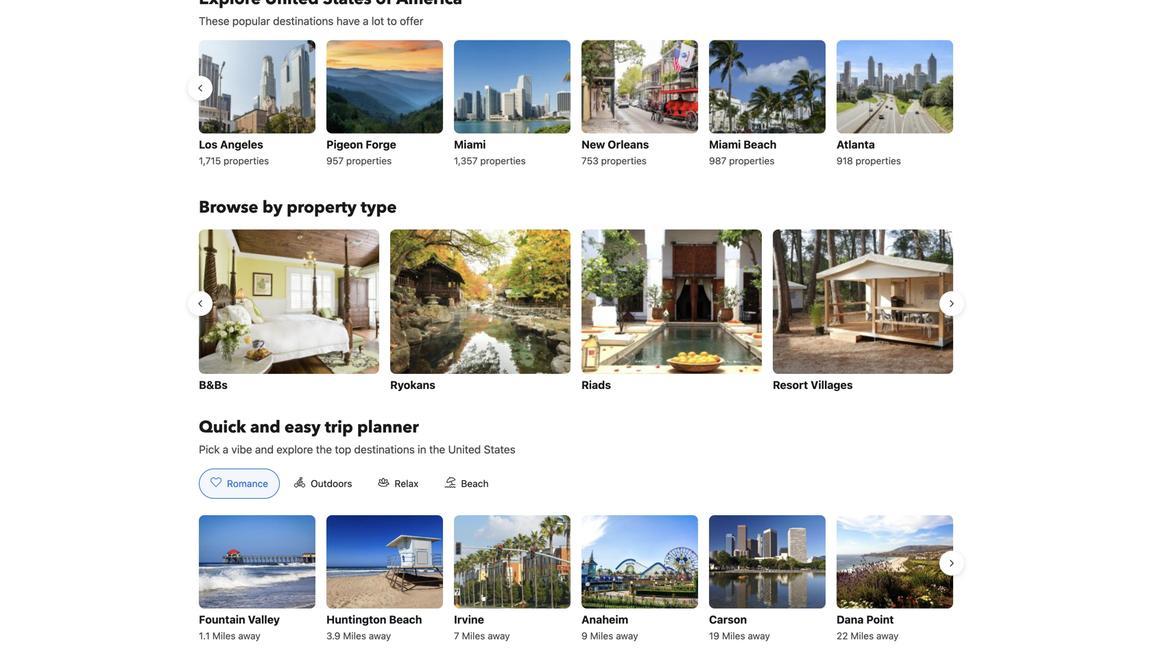 Task type: vqa. For each thing, say whether or not it's contained in the screenshot.
join inside 'There are over 390,000 participating properties worldwide. Only well-reviewed properties are eligible to join the Genius program and are required to offer at least one discounted option. These properties can also choose to offer other travel rewards, such as free breakfasts and room upgrades.'
no



Task type: locate. For each thing, give the bounding box(es) containing it.
pigeon forge 957 properties
[[327, 138, 396, 166]]

2 vertical spatial region
[[188, 510, 965, 650]]

2 horizontal spatial beach
[[744, 138, 777, 151]]

1 horizontal spatial beach
[[461, 478, 489, 489]]

trip
[[325, 416, 353, 439]]

2 miami from the left
[[709, 138, 741, 151]]

destinations
[[273, 14, 334, 27], [354, 443, 415, 456]]

tab list
[[188, 469, 512, 499]]

tab list containing romance
[[188, 469, 512, 499]]

and up vibe
[[250, 416, 281, 439]]

resort villages link
[[773, 229, 954, 394]]

4 properties from the left
[[601, 155, 647, 166]]

4 away from the left
[[616, 630, 638, 641]]

properties inside pigeon forge 957 properties
[[346, 155, 392, 166]]

irvine 7 miles away
[[454, 613, 510, 641]]

the left top
[[316, 443, 332, 456]]

1 region from the top
[[188, 35, 965, 175]]

destinations down planner
[[354, 443, 415, 456]]

lot
[[372, 14, 384, 27]]

1 properties from the left
[[224, 155, 269, 166]]

miles right the '7'
[[462, 630, 485, 641]]

properties for miami
[[729, 155, 775, 166]]

b&bs
[[199, 378, 228, 391]]

miami up the 1,357
[[454, 138, 486, 151]]

1 horizontal spatial miami
[[709, 138, 741, 151]]

5 miles from the left
[[722, 630, 746, 641]]

1 away from the left
[[238, 630, 261, 641]]

and
[[250, 416, 281, 439], [255, 443, 274, 456]]

romance
[[227, 478, 268, 489]]

carson
[[709, 613, 747, 626]]

resort villages
[[773, 378, 853, 391]]

properties inside miami beach 987 properties
[[729, 155, 775, 166]]

miami
[[454, 138, 486, 151], [709, 138, 741, 151]]

properties for new
[[601, 155, 647, 166]]

type
[[361, 196, 397, 219]]

5 properties from the left
[[729, 155, 775, 166]]

beach for huntington beach
[[389, 613, 422, 626]]

3 properties from the left
[[480, 155, 526, 166]]

properties inside los angeles 1,715 properties
[[224, 155, 269, 166]]

1 horizontal spatial a
[[363, 14, 369, 27]]

and right vibe
[[255, 443, 274, 456]]

beach inside miami beach 987 properties
[[744, 138, 777, 151]]

6 properties from the left
[[856, 155, 902, 166]]

0 horizontal spatial destinations
[[273, 14, 334, 27]]

property
[[287, 196, 357, 219]]

a left lot
[[363, 14, 369, 27]]

anaheim
[[582, 613, 629, 626]]

miami for 1,357
[[454, 138, 486, 151]]

the right in
[[429, 443, 445, 456]]

0 vertical spatial region
[[188, 35, 965, 175]]

a inside quick and easy trip planner pick a vibe and explore the top destinations in the united states
[[223, 443, 229, 456]]

romance button
[[199, 469, 280, 499]]

0 horizontal spatial miami
[[454, 138, 486, 151]]

away right the '7'
[[488, 630, 510, 641]]

destinations left have
[[273, 14, 334, 27]]

atlanta 918 properties
[[837, 138, 902, 166]]

miami beach 987 properties
[[709, 138, 777, 166]]

1 vertical spatial beach
[[461, 478, 489, 489]]

miles inside 'fountain valley 1.1 miles away'
[[213, 630, 236, 641]]

1 horizontal spatial destinations
[[354, 443, 415, 456]]

1 miami from the left
[[454, 138, 486, 151]]

2 vertical spatial beach
[[389, 613, 422, 626]]

away right 19
[[748, 630, 770, 641]]

6 miles from the left
[[851, 630, 874, 641]]

away inside irvine 7 miles away
[[488, 630, 510, 641]]

new orleans 753 properties
[[582, 138, 649, 166]]

properties down atlanta at the top of page
[[856, 155, 902, 166]]

beach button
[[433, 469, 501, 499]]

properties
[[224, 155, 269, 166], [346, 155, 392, 166], [480, 155, 526, 166], [601, 155, 647, 166], [729, 155, 775, 166], [856, 155, 902, 166]]

2 away from the left
[[369, 630, 391, 641]]

away down anaheim
[[616, 630, 638, 641]]

outdoors button
[[283, 469, 364, 499]]

relax button
[[367, 469, 430, 499]]

properties down angeles
[[224, 155, 269, 166]]

1 vertical spatial and
[[255, 443, 274, 456]]

have
[[337, 14, 360, 27]]

miami inside miami beach 987 properties
[[709, 138, 741, 151]]

properties for pigeon
[[346, 155, 392, 166]]

3 miles from the left
[[462, 630, 485, 641]]

miles inside carson 19 miles away
[[722, 630, 746, 641]]

properties right the 1,357
[[480, 155, 526, 166]]

properties down forge
[[346, 155, 392, 166]]

beach
[[744, 138, 777, 151], [461, 478, 489, 489], [389, 613, 422, 626]]

3 away from the left
[[488, 630, 510, 641]]

1 vertical spatial a
[[223, 443, 229, 456]]

resort
[[773, 378, 808, 391]]

quick
[[199, 416, 246, 439]]

pick
[[199, 443, 220, 456]]

miles down the carson
[[722, 630, 746, 641]]

miami up 987
[[709, 138, 741, 151]]

0 horizontal spatial the
[[316, 443, 332, 456]]

miles inside "anaheim 9 miles away"
[[590, 630, 614, 641]]

outdoors
[[311, 478, 352, 489]]

away
[[238, 630, 261, 641], [369, 630, 391, 641], [488, 630, 510, 641], [616, 630, 638, 641], [748, 630, 770, 641], [877, 630, 899, 641]]

a left vibe
[[223, 443, 229, 456]]

miles
[[213, 630, 236, 641], [343, 630, 366, 641], [462, 630, 485, 641], [590, 630, 614, 641], [722, 630, 746, 641], [851, 630, 874, 641]]

1 horizontal spatial the
[[429, 443, 445, 456]]

orleans
[[608, 138, 649, 151]]

0 horizontal spatial beach
[[389, 613, 422, 626]]

0 horizontal spatial a
[[223, 443, 229, 456]]

2 miles from the left
[[343, 630, 366, 641]]

region
[[188, 35, 965, 175], [188, 224, 965, 400], [188, 510, 965, 650]]

away down valley
[[238, 630, 261, 641]]

the
[[316, 443, 332, 456], [429, 443, 445, 456]]

1 miles from the left
[[213, 630, 236, 641]]

states
[[484, 443, 516, 456]]

a
[[363, 14, 369, 27], [223, 443, 229, 456]]

away down the huntington
[[369, 630, 391, 641]]

miles inside irvine 7 miles away
[[462, 630, 485, 641]]

miles inside dana point 22 miles away
[[851, 630, 874, 641]]

forge
[[366, 138, 396, 151]]

properties right 987
[[729, 155, 775, 166]]

dana point 22 miles away
[[837, 613, 899, 641]]

these
[[199, 14, 230, 27]]

miles down the huntington
[[343, 630, 366, 641]]

0 vertical spatial and
[[250, 416, 281, 439]]

5 away from the left
[[748, 630, 770, 641]]

4 miles from the left
[[590, 630, 614, 641]]

2 region from the top
[[188, 224, 965, 400]]

miami inside 'miami 1,357 properties'
[[454, 138, 486, 151]]

properties down orleans
[[601, 155, 647, 166]]

top
[[335, 443, 351, 456]]

0 vertical spatial beach
[[744, 138, 777, 151]]

1 vertical spatial destinations
[[354, 443, 415, 456]]

properties inside new orleans 753 properties
[[601, 155, 647, 166]]

angeles
[[220, 138, 263, 151]]

beach inside the huntington beach 3.9 miles away
[[389, 613, 422, 626]]

miles down fountain
[[213, 630, 236, 641]]

away down point
[[877, 630, 899, 641]]

miles right 22
[[851, 630, 874, 641]]

miles down anaheim
[[590, 630, 614, 641]]

6 away from the left
[[877, 630, 899, 641]]

1 vertical spatial region
[[188, 224, 965, 400]]

2 properties from the left
[[346, 155, 392, 166]]

3 region from the top
[[188, 510, 965, 650]]



Task type: describe. For each thing, give the bounding box(es) containing it.
point
[[867, 613, 894, 626]]

dana
[[837, 613, 864, 626]]

riads link
[[582, 229, 762, 394]]

1,357
[[454, 155, 478, 166]]

away inside dana point 22 miles away
[[877, 630, 899, 641]]

offer
[[400, 14, 424, 27]]

quick and easy trip planner pick a vibe and explore the top destinations in the united states
[[199, 416, 516, 456]]

miami 1,357 properties
[[454, 138, 526, 166]]

beach inside button
[[461, 478, 489, 489]]

miles inside the huntington beach 3.9 miles away
[[343, 630, 366, 641]]

0 vertical spatial destinations
[[273, 14, 334, 27]]

away inside "anaheim 9 miles away"
[[616, 630, 638, 641]]

popular
[[232, 14, 270, 27]]

explore
[[277, 443, 313, 456]]

region containing fountain valley
[[188, 510, 965, 650]]

by
[[263, 196, 283, 219]]

away inside the huntington beach 3.9 miles away
[[369, 630, 391, 641]]

los angeles 1,715 properties
[[199, 138, 269, 166]]

properties for los
[[224, 155, 269, 166]]

beach for miami beach
[[744, 138, 777, 151]]

vibe
[[231, 443, 252, 456]]

7
[[454, 630, 460, 641]]

irvine
[[454, 613, 484, 626]]

in
[[418, 443, 427, 456]]

relax
[[395, 478, 419, 489]]

huntington beach 3.9 miles away
[[327, 613, 422, 641]]

region containing b&bs
[[188, 224, 965, 400]]

away inside carson 19 miles away
[[748, 630, 770, 641]]

miami for beach
[[709, 138, 741, 151]]

united
[[448, 443, 481, 456]]

valley
[[248, 613, 280, 626]]

carson 19 miles away
[[709, 613, 770, 641]]

los
[[199, 138, 218, 151]]

fountain valley 1.1 miles away
[[199, 613, 280, 641]]

fountain
[[199, 613, 245, 626]]

easy
[[285, 416, 321, 439]]

987
[[709, 155, 727, 166]]

19
[[709, 630, 720, 641]]

1,715
[[199, 155, 221, 166]]

browse
[[199, 196, 258, 219]]

these popular destinations have a lot to offer
[[199, 14, 424, 27]]

away inside 'fountain valley 1.1 miles away'
[[238, 630, 261, 641]]

planner
[[357, 416, 419, 439]]

753
[[582, 155, 599, 166]]

ryokans
[[390, 378, 436, 391]]

riads
[[582, 378, 611, 391]]

destinations inside quick and easy trip planner pick a vibe and explore the top destinations in the united states
[[354, 443, 415, 456]]

new
[[582, 138, 605, 151]]

pigeon
[[327, 138, 363, 151]]

to
[[387, 14, 397, 27]]

957
[[327, 155, 344, 166]]

properties inside 'miami 1,357 properties'
[[480, 155, 526, 166]]

villages
[[811, 378, 853, 391]]

918
[[837, 155, 853, 166]]

region containing los angeles
[[188, 35, 965, 175]]

browse by property type
[[199, 196, 397, 219]]

ryokans link
[[390, 229, 571, 394]]

9
[[582, 630, 588, 641]]

0 vertical spatial a
[[363, 14, 369, 27]]

b&bs link
[[199, 229, 379, 394]]

huntington
[[327, 613, 387, 626]]

atlanta
[[837, 138, 875, 151]]

properties inside atlanta 918 properties
[[856, 155, 902, 166]]

22
[[837, 630, 848, 641]]

anaheim 9 miles away
[[582, 613, 638, 641]]

1.1
[[199, 630, 210, 641]]

3.9
[[327, 630, 341, 641]]

1 the from the left
[[316, 443, 332, 456]]

2 the from the left
[[429, 443, 445, 456]]



